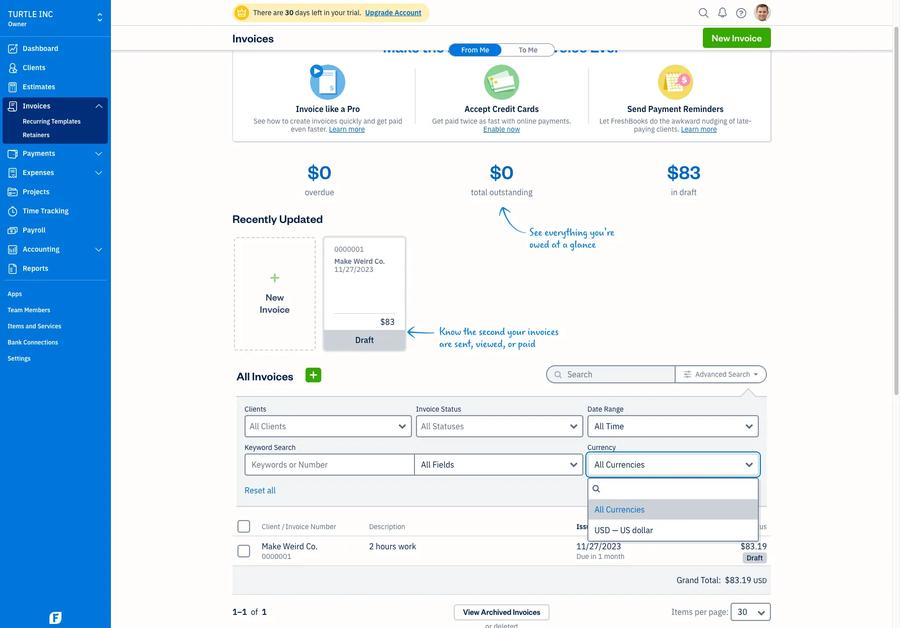 Task type: vqa. For each thing, say whether or not it's contained in the screenshot.
$0 in the $0 overdue
yes



Task type: locate. For each thing, give the bounding box(es) containing it.
2 vertical spatial the
[[464, 326, 477, 338]]

trial.
[[347, 8, 362, 17]]

$83.19 right ':'
[[725, 575, 752, 585]]

me right from on the top right of page
[[480, 45, 489, 54]]

your up or
[[508, 326, 526, 338]]

learn more for reminders
[[681, 125, 717, 134]]

search right advanced at the right
[[729, 370, 750, 379]]

see inside see how to create invoices quickly and get paid even faster.
[[254, 117, 265, 126]]

learn for a
[[329, 125, 347, 134]]

0 horizontal spatial search
[[274, 443, 296, 452]]

caretdown image inside "issued date" link
[[618, 522, 622, 530]]

all inside option
[[595, 504, 604, 515]]

make for make weird co. 0000001
[[262, 541, 281, 551]]

new down the notifications "icon"
[[712, 32, 731, 43]]

usd
[[595, 525, 610, 535], [754, 576, 767, 585]]

search inside advanced search dropdown button
[[729, 370, 750, 379]]

0 vertical spatial make
[[383, 37, 420, 56]]

all for all currencies dropdown button
[[595, 460, 604, 470]]

2 $0 from the left
[[490, 160, 514, 184]]

from me link
[[449, 44, 502, 56]]

learn more down pro
[[329, 125, 365, 134]]

1 vertical spatial your
[[508, 326, 526, 338]]

0 vertical spatial chevron large down image
[[94, 102, 103, 110]]

time inside dropdown button
[[606, 421, 624, 431]]

me
[[480, 45, 489, 54], [528, 45, 538, 54]]

All Statuses search field
[[421, 420, 571, 432]]

items down team
[[8, 322, 24, 330]]

chevron large down image up recurring templates link
[[94, 102, 103, 110]]

due date link
[[627, 522, 656, 531]]

/ right —
[[623, 522, 626, 531]]

see
[[254, 117, 265, 126], [530, 227, 543, 239]]

/
[[282, 522, 285, 531], [623, 522, 626, 531], [743, 522, 746, 531]]

invoices
[[233, 31, 274, 45], [23, 101, 50, 110], [252, 369, 293, 383], [513, 607, 541, 617]]

and left get
[[364, 117, 375, 126]]

time down the 'range'
[[606, 421, 624, 431]]

currencies inside dropdown button
[[606, 460, 645, 470]]

1 horizontal spatial see
[[530, 227, 543, 239]]

invoices inside "link"
[[513, 607, 541, 617]]

0 horizontal spatial 0000001
[[262, 552, 291, 561]]

$0 overdue
[[305, 160, 334, 197]]

30 inside field
[[738, 607, 748, 617]]

1 horizontal spatial paid
[[445, 117, 459, 126]]

0 vertical spatial 0000001
[[334, 245, 364, 254]]

1–1
[[233, 607, 247, 617]]

1 learn more from the left
[[329, 125, 365, 134]]

to
[[519, 45, 527, 54]]

invoices inside know the second your invoices are sent, viewed, or paid
[[528, 326, 559, 338]]

$83
[[668, 160, 701, 184], [380, 317, 395, 327]]

1 vertical spatial all currencies
[[595, 504, 645, 515]]

0 horizontal spatial learn
[[329, 125, 347, 134]]

and inside see how to create invoices quickly and get paid even faster.
[[364, 117, 375, 126]]

learn for reminders
[[681, 125, 699, 134]]

0 horizontal spatial draft
[[355, 335, 374, 345]]

all inside field
[[421, 460, 431, 470]]

0 horizontal spatial your
[[331, 8, 345, 17]]

0 vertical spatial draft
[[680, 187, 697, 197]]

all inside dropdown button
[[595, 421, 604, 431]]

co.
[[375, 257, 385, 266], [306, 541, 318, 551]]

caretdown image left due date
[[618, 522, 622, 530]]

list box containing all currencies
[[589, 499, 758, 541]]

1 horizontal spatial in
[[591, 552, 597, 561]]

0 vertical spatial search
[[729, 370, 750, 379]]

twice
[[461, 117, 478, 126]]

0 horizontal spatial invoices
[[312, 117, 338, 126]]

0 vertical spatial 1
[[598, 552, 603, 561]]

2 horizontal spatial the
[[660, 117, 670, 126]]

1 horizontal spatial items
[[672, 607, 693, 617]]

0 horizontal spatial new
[[266, 291, 284, 302]]

chevron large down image up the reports link
[[94, 246, 103, 254]]

date left us
[[601, 522, 616, 531]]

1 horizontal spatial invoices
[[528, 326, 559, 338]]

draft
[[680, 187, 697, 197], [355, 335, 374, 345], [747, 553, 763, 562]]

make inside make weird co. 0000001
[[262, 541, 281, 551]]

items inside main "element"
[[8, 322, 24, 330]]

get
[[377, 117, 387, 126]]

currencies up us
[[606, 504, 645, 515]]

apply
[[725, 484, 750, 495]]

1 vertical spatial time
[[606, 421, 624, 431]]

status up all statuses search field
[[441, 405, 461, 414]]

1 vertical spatial chevron large down image
[[94, 150, 103, 158]]

estimates
[[23, 82, 55, 91]]

the left most
[[423, 37, 444, 56]]

client link
[[262, 522, 282, 531]]

see how to create invoices quickly and get paid even faster.
[[254, 117, 403, 134]]

are down know
[[439, 338, 452, 350]]

time right timer image
[[23, 206, 39, 215]]

credit
[[493, 104, 516, 114]]

items left per
[[672, 607, 693, 617]]

0 vertical spatial see
[[254, 117, 265, 126]]

currencies down currency
[[606, 460, 645, 470]]

0 horizontal spatial caretdown image
[[618, 522, 622, 530]]

invoices
[[312, 117, 338, 126], [528, 326, 559, 338]]

amount link
[[716, 522, 743, 531]]

currencies inside option
[[606, 504, 645, 515]]

2 me from the left
[[528, 45, 538, 54]]

clients
[[23, 63, 46, 72], [245, 405, 267, 414]]

0 horizontal spatial a
[[341, 104, 345, 114]]

in inside $83 in draft
[[671, 187, 678, 197]]

a right "at"
[[563, 239, 568, 251]]

0 horizontal spatial /
[[282, 522, 285, 531]]

$0 inside the $0 total outstanding
[[490, 160, 514, 184]]

2 vertical spatial draft
[[747, 553, 763, 562]]

$0 inside "$0 overdue"
[[308, 160, 332, 184]]

0 horizontal spatial 11/27/2023
[[334, 265, 374, 274]]

new inside "new invoice"
[[266, 291, 284, 302]]

more for invoice like a pro
[[349, 125, 365, 134]]

clients link
[[3, 59, 108, 77]]

are right there
[[273, 8, 283, 17]]

upgrade
[[365, 8, 393, 17]]

learn more down reminders
[[681, 125, 717, 134]]

chevron large down image for invoices
[[94, 102, 103, 110]]

all inside dropdown button
[[595, 460, 604, 470]]

left
[[312, 8, 322, 17]]

2 horizontal spatial /
[[743, 522, 746, 531]]

projects
[[23, 187, 50, 196]]

new down 'plus' icon
[[266, 291, 284, 302]]

number
[[311, 522, 336, 531]]

paid
[[389, 117, 403, 126], [445, 117, 459, 126], [518, 338, 536, 350]]

1 horizontal spatial me
[[528, 45, 538, 54]]

1 right 1–1
[[262, 607, 267, 617]]

2 horizontal spatial in
[[671, 187, 678, 197]]

2 horizontal spatial draft
[[747, 553, 763, 562]]

more for send payment reminders
[[701, 125, 717, 134]]

1 horizontal spatial more
[[701, 125, 717, 134]]

1 vertical spatial due
[[577, 552, 589, 561]]

$0 up 'overdue'
[[308, 160, 332, 184]]

do
[[650, 117, 658, 126]]

1 horizontal spatial and
[[364, 117, 375, 126]]

notifications image
[[715, 3, 731, 23]]

dashboard image
[[7, 44, 19, 54]]

11/27/2023 inside 0000001 make weird co. 11/27/2023
[[334, 265, 374, 274]]

1 vertical spatial invoices
[[528, 326, 559, 338]]

1 horizontal spatial time
[[606, 421, 624, 431]]

bank
[[8, 338, 22, 346]]

1 horizontal spatial learn more
[[681, 125, 717, 134]]

you're
[[590, 227, 615, 239]]

2 more from the left
[[701, 125, 717, 134]]

issued date
[[577, 522, 616, 531]]

1 horizontal spatial new invoice link
[[703, 28, 771, 48]]

invoice
[[732, 32, 762, 43], [540, 37, 588, 56], [296, 104, 324, 114], [260, 303, 290, 315], [416, 405, 439, 414], [286, 522, 309, 531]]

1 horizontal spatial of
[[729, 117, 735, 126]]

sent,
[[455, 338, 474, 350]]

0 vertical spatial of
[[729, 117, 735, 126]]

/ left 'status' link
[[743, 522, 746, 531]]

0 vertical spatial co.
[[375, 257, 385, 266]]

0 vertical spatial new
[[712, 32, 731, 43]]

0 vertical spatial and
[[364, 117, 375, 126]]

0 horizontal spatial $83
[[380, 317, 395, 327]]

new invoice down 'plus' icon
[[260, 291, 290, 315]]

1 vertical spatial see
[[530, 227, 543, 239]]

0 horizontal spatial learn more
[[329, 125, 365, 134]]

1 more from the left
[[349, 125, 365, 134]]

status up $83.19 draft
[[747, 522, 767, 531]]

connections
[[23, 338, 58, 346]]

chevron large down image inside payments "link"
[[94, 150, 103, 158]]

enable
[[484, 125, 505, 134]]

1 horizontal spatial 1
[[598, 552, 603, 561]]

see left how
[[254, 117, 265, 126]]

0 vertical spatial $83.19
[[741, 541, 767, 551]]

1 left month
[[598, 552, 603, 561]]

client / invoice number
[[262, 522, 336, 531]]

accept credit cards get paid twice as fast with online payments. enable now
[[432, 104, 572, 134]]

0 vertical spatial usd
[[595, 525, 610, 535]]

2 learn more from the left
[[681, 125, 717, 134]]

1 horizontal spatial co.
[[375, 257, 385, 266]]

recently updated
[[233, 211, 323, 225]]

all currencies button
[[588, 454, 759, 476]]

$83 in draft
[[668, 160, 701, 197]]

0 vertical spatial the
[[423, 37, 444, 56]]

0 vertical spatial time
[[23, 206, 39, 215]]

1 horizontal spatial $83
[[668, 160, 701, 184]]

of left late-
[[729, 117, 735, 126]]

1 vertical spatial the
[[660, 117, 670, 126]]

the for make the most payable invoice ever
[[423, 37, 444, 56]]

see inside see everything you're owed at a glance
[[530, 227, 543, 239]]

$83.19 down 'status' link
[[741, 541, 767, 551]]

0 horizontal spatial clients
[[23, 63, 46, 72]]

1 vertical spatial and
[[26, 322, 36, 330]]

currency
[[588, 443, 616, 452]]

the right do at top
[[660, 117, 670, 126]]

search for keyword search
[[274, 443, 296, 452]]

your left trial.
[[331, 8, 345, 17]]

learn more for a
[[329, 125, 365, 134]]

to me link
[[502, 44, 555, 56]]

new invoice down 'go to help' icon on the top
[[712, 32, 762, 43]]

date for due
[[641, 522, 656, 531]]

the up sent,
[[464, 326, 477, 338]]

Keyword Search text field
[[245, 454, 414, 476]]

overdue
[[305, 187, 334, 197]]

more down pro
[[349, 125, 365, 134]]

date for issued
[[601, 522, 616, 531]]

accounting link
[[3, 241, 108, 259]]

1 vertical spatial draft
[[355, 335, 374, 345]]

of right 1–1
[[251, 607, 258, 617]]

more down reminders
[[701, 125, 717, 134]]

invoices for paid
[[528, 326, 559, 338]]

team members
[[8, 306, 50, 314]]

0 vertical spatial your
[[331, 8, 345, 17]]

caretdown image
[[754, 370, 758, 378], [618, 522, 622, 530]]

0 horizontal spatial items
[[8, 322, 24, 330]]

1 chevron large down image from the top
[[94, 102, 103, 110]]

of
[[729, 117, 735, 126], [251, 607, 258, 617]]

1 all currencies from the top
[[595, 460, 645, 470]]

0 vertical spatial all currencies
[[595, 460, 645, 470]]

your
[[331, 8, 345, 17], [508, 326, 526, 338]]

items for items per page:
[[672, 607, 693, 617]]

1 vertical spatial new
[[266, 291, 284, 302]]

inc
[[39, 9, 53, 19]]

0 horizontal spatial and
[[26, 322, 36, 330]]

project image
[[7, 187, 19, 197]]

invoice like a pro
[[296, 104, 360, 114]]

usd left —
[[595, 525, 610, 535]]

date right us
[[641, 522, 656, 531]]

1 horizontal spatial draft
[[680, 187, 697, 197]]

expenses link
[[3, 164, 108, 182]]

2 currencies from the top
[[606, 504, 645, 515]]

0 vertical spatial $83
[[668, 160, 701, 184]]

1 vertical spatial status
[[747, 522, 767, 531]]

1 horizontal spatial a
[[563, 239, 568, 251]]

3 chevron large down image from the top
[[94, 246, 103, 254]]

expenses
[[23, 168, 54, 177]]

invoices for even
[[312, 117, 338, 126]]

currencies for list box containing all currencies
[[606, 504, 645, 515]]

2 all currencies from the top
[[595, 504, 645, 515]]

all currencies option
[[589, 499, 758, 520]]

new invoice
[[712, 32, 762, 43], [260, 291, 290, 315]]

reports
[[23, 264, 48, 273]]

2 chevron large down image from the top
[[94, 150, 103, 158]]

1 vertical spatial clients
[[245, 405, 267, 414]]

list box
[[589, 499, 758, 541]]

all currencies down currency
[[595, 460, 645, 470]]

invoices down there
[[233, 31, 274, 45]]

1 vertical spatial weird
[[283, 541, 304, 551]]

expense image
[[7, 168, 19, 178]]

the inside know the second your invoices are sent, viewed, or paid
[[464, 326, 477, 338]]

learn right clients.
[[681, 125, 699, 134]]

all currencies inside dropdown button
[[595, 460, 645, 470]]

invoices right archived
[[513, 607, 541, 617]]

paid inside accept credit cards get paid twice as fast with online payments. enable now
[[445, 117, 459, 126]]

1 / from the left
[[282, 522, 285, 531]]

date
[[588, 405, 603, 414], [601, 522, 616, 531], [641, 522, 656, 531]]

bank connections
[[8, 338, 58, 346]]

let freshbooks do the awkward nudging of late- paying clients.
[[600, 117, 752, 134]]

a left pro
[[341, 104, 345, 114]]

more
[[349, 125, 365, 134], [701, 125, 717, 134]]

learn right faster.
[[329, 125, 347, 134]]

1 horizontal spatial are
[[439, 338, 452, 350]]

all currencies inside option
[[595, 504, 645, 515]]

0 vertical spatial new invoice
[[712, 32, 762, 43]]

a inside see everything you're owed at a glance
[[563, 239, 568, 251]]

settings image
[[684, 370, 692, 378]]

$83 for $83
[[380, 317, 395, 327]]

make for make the most payable invoice ever
[[383, 37, 420, 56]]

to
[[282, 117, 289, 126]]

search image
[[696, 5, 712, 20]]

usd down $83.19 draft
[[754, 576, 767, 585]]

members
[[24, 306, 50, 314]]

1 vertical spatial items
[[672, 607, 693, 617]]

timer image
[[7, 206, 19, 216]]

draft inside $83.19 draft
[[747, 553, 763, 562]]

late-
[[737, 117, 752, 126]]

time
[[23, 206, 39, 215], [606, 421, 624, 431]]

0 vertical spatial status
[[441, 405, 461, 414]]

0 vertical spatial due
[[627, 522, 640, 531]]

0 horizontal spatial paid
[[389, 117, 403, 126]]

all currencies for all currencies dropdown button
[[595, 460, 645, 470]]

usd — us dollar
[[595, 525, 653, 535]]

0 horizontal spatial due
[[577, 552, 589, 561]]

dashboard link
[[3, 40, 108, 58]]

client
[[262, 522, 280, 531]]

1 learn from the left
[[329, 125, 347, 134]]

description link
[[369, 522, 405, 531]]

2 learn from the left
[[681, 125, 699, 134]]

1 currencies from the top
[[606, 460, 645, 470]]

0 horizontal spatial 1
[[262, 607, 267, 617]]

of inside the let freshbooks do the awkward nudging of late- paying clients.
[[729, 117, 735, 126]]

me right to
[[528, 45, 538, 54]]

due
[[627, 522, 640, 531], [577, 552, 589, 561]]

invoices inside see how to create invoices quickly and get paid even faster.
[[312, 117, 338, 126]]

1 vertical spatial make
[[334, 257, 352, 266]]

new invoice link for invoices
[[703, 28, 771, 48]]

30 right page:
[[738, 607, 748, 617]]

search right keyword
[[274, 443, 296, 452]]

Search text field
[[568, 366, 659, 382]]

2 horizontal spatial make
[[383, 37, 420, 56]]

1 vertical spatial co.
[[306, 541, 318, 551]]

new invoice link
[[703, 28, 771, 48], [234, 237, 316, 351]]

1 vertical spatial are
[[439, 338, 452, 350]]

crown image
[[237, 7, 247, 18]]

0 horizontal spatial of
[[251, 607, 258, 617]]

1 inside 11/27/2023 due in 1 month
[[598, 552, 603, 561]]

3 / from the left
[[743, 522, 746, 531]]

usd inside option
[[595, 525, 610, 535]]

chevron large down image
[[94, 102, 103, 110], [94, 150, 103, 158], [94, 246, 103, 254]]

1 vertical spatial 30
[[738, 607, 748, 617]]

1 vertical spatial a
[[563, 239, 568, 251]]

see up owed
[[530, 227, 543, 239]]

all currencies up usd — us dollar on the bottom of the page
[[595, 504, 645, 515]]

1 $0 from the left
[[308, 160, 332, 184]]

$0 for $0 overdue
[[308, 160, 332, 184]]

30 left days
[[285, 8, 294, 17]]

0 horizontal spatial new invoice
[[260, 291, 290, 315]]

search
[[729, 370, 750, 379], [274, 443, 296, 452]]

/ right client
[[282, 522, 285, 531]]

caretdown image right advanced search
[[754, 370, 758, 378]]

1 me from the left
[[480, 45, 489, 54]]

/ for amount
[[743, 522, 746, 531]]

and inside main "element"
[[26, 322, 36, 330]]

invoices up the "recurring"
[[23, 101, 50, 110]]

clients up estimates
[[23, 63, 46, 72]]

1 vertical spatial usd
[[754, 576, 767, 585]]

chevron large down image up chevron large down image
[[94, 150, 103, 158]]

now
[[507, 125, 520, 134]]

1 horizontal spatial $0
[[490, 160, 514, 184]]

clients down all invoices
[[245, 405, 267, 414]]

and down the team members
[[26, 322, 36, 330]]

1 horizontal spatial make
[[334, 257, 352, 266]]

All Clients search field
[[250, 420, 399, 432]]

to me
[[519, 45, 538, 54]]

in
[[324, 8, 330, 17], [671, 187, 678, 197], [591, 552, 597, 561]]

accept credit cards image
[[484, 65, 520, 100]]

invoice like a pro image
[[310, 65, 346, 100]]

1 horizontal spatial 30
[[738, 607, 748, 617]]

0 vertical spatial clients
[[23, 63, 46, 72]]

0 horizontal spatial co.
[[306, 541, 318, 551]]

$0 up outstanding
[[490, 160, 514, 184]]

0 horizontal spatial the
[[423, 37, 444, 56]]



Task type: describe. For each thing, give the bounding box(es) containing it.
the for know the second your invoices are sent, viewed, or paid
[[464, 326, 477, 338]]

make the most payable invoice ever
[[383, 37, 621, 56]]

keyword
[[245, 443, 272, 452]]

1 vertical spatial of
[[251, 607, 258, 617]]

retainers link
[[5, 129, 106, 141]]

all for all time dropdown button
[[595, 421, 604, 431]]

go to help image
[[733, 5, 750, 20]]

bank connections link
[[3, 334, 108, 350]]

chevron large down image for accounting
[[94, 246, 103, 254]]

know the second your invoices are sent, viewed, or paid
[[439, 326, 559, 350]]

cancel button
[[667, 480, 714, 500]]

payment
[[649, 104, 682, 114]]

see everything you're owed at a glance
[[530, 227, 615, 251]]

chevron large down image for payments
[[94, 150, 103, 158]]

all for all fields field
[[421, 460, 431, 470]]

all currencies for list box containing all currencies
[[595, 504, 645, 515]]

in inside 11/27/2023 due in 1 month
[[591, 552, 597, 561]]

most
[[447, 37, 481, 56]]

advanced
[[696, 370, 727, 379]]

there are 30 days left in your trial. upgrade account
[[253, 8, 422, 17]]

retainers
[[23, 131, 50, 139]]

page:
[[709, 607, 729, 617]]

total
[[701, 575, 719, 585]]

how
[[267, 117, 281, 126]]

view archived invoices
[[463, 607, 541, 617]]

total
[[471, 187, 488, 197]]

your inside know the second your invoices are sent, viewed, or paid
[[508, 326, 526, 338]]

client image
[[7, 63, 19, 73]]

all
[[267, 485, 276, 495]]

co. inside 0000001 make weird co. 11/27/2023
[[375, 257, 385, 266]]

date left the 'range'
[[588, 405, 603, 414]]

estimate image
[[7, 82, 19, 92]]

0 horizontal spatial in
[[324, 8, 330, 17]]

payment image
[[7, 149, 19, 159]]

paid inside see how to create invoices quickly and get paid even faster.
[[389, 117, 403, 126]]

due inside 11/27/2023 due in 1 month
[[577, 552, 589, 561]]

see for see how to create invoices quickly and get paid even faster.
[[254, 117, 265, 126]]

0000001 inside make weird co. 0000001
[[262, 552, 291, 561]]

faster.
[[308, 125, 328, 134]]

1 horizontal spatial due
[[627, 522, 640, 531]]

Search search field
[[589, 483, 758, 495]]

time tracking link
[[3, 202, 108, 220]]

chevron large down image
[[94, 169, 103, 177]]

1–1 of 1
[[233, 607, 267, 617]]

due date
[[627, 522, 656, 531]]

1 vertical spatial 1
[[262, 607, 267, 617]]

freshbooks image
[[47, 612, 64, 624]]

settings
[[8, 355, 31, 362]]

see for see everything you're owed at a glance
[[530, 227, 543, 239]]

archived
[[481, 607, 512, 617]]

money image
[[7, 225, 19, 236]]

recurring templates
[[23, 118, 81, 125]]

services
[[38, 322, 61, 330]]

2 / from the left
[[623, 522, 626, 531]]

estimates link
[[3, 78, 108, 96]]

reminders
[[684, 104, 724, 114]]

owner
[[8, 20, 27, 28]]

updated
[[279, 211, 323, 225]]

payroll link
[[3, 221, 108, 240]]

accept
[[465, 104, 491, 114]]

freshbooks
[[611, 117, 648, 126]]

weird inside make weird co. 0000001
[[283, 541, 304, 551]]

draft inside $83 in draft
[[680, 187, 697, 197]]

reset
[[245, 485, 265, 495]]

recently
[[233, 211, 277, 225]]

1 horizontal spatial new invoice
[[712, 32, 762, 43]]

0 horizontal spatial are
[[273, 8, 283, 17]]

amount / status
[[716, 522, 767, 531]]

co. inside make weird co. 0000001
[[306, 541, 318, 551]]

1 horizontal spatial clients
[[245, 405, 267, 414]]

11/27/2023 inside 11/27/2023 due in 1 month
[[577, 541, 622, 551]]

per
[[695, 607, 707, 617]]

plus image
[[269, 273, 281, 283]]

usd — us dollar option
[[589, 520, 758, 541]]

new invoice link for know the second your invoices are sent, viewed, or paid
[[234, 237, 316, 351]]

usd inside "grand total : $83.19 usd"
[[754, 576, 767, 585]]

or
[[508, 338, 516, 350]]

issued date link
[[577, 522, 623, 531]]

payments link
[[3, 145, 108, 163]]

items and services link
[[3, 318, 108, 333]]

apps
[[8, 290, 22, 298]]

invoices inside main "element"
[[23, 101, 50, 110]]

are inside know the second your invoices are sent, viewed, or paid
[[439, 338, 452, 350]]

$0 total outstanding
[[471, 160, 533, 197]]

payments.
[[538, 117, 572, 126]]

/ for client
[[282, 522, 285, 531]]

add invoice image
[[309, 369, 318, 381]]

settings link
[[3, 351, 108, 366]]

:
[[719, 575, 721, 585]]

items for items and services
[[8, 322, 24, 330]]

$83 for $83 in draft
[[668, 160, 701, 184]]

invoices link
[[3, 97, 108, 116]]

send
[[628, 104, 647, 114]]

clients inside main "element"
[[23, 63, 46, 72]]

view archived invoices link
[[454, 604, 550, 620]]

reports link
[[3, 260, 108, 278]]

the inside the let freshbooks do the awkward nudging of late- paying clients.
[[660, 117, 670, 126]]

as
[[479, 117, 487, 126]]

1 horizontal spatial status
[[747, 522, 767, 531]]

chart image
[[7, 245, 19, 255]]

me for to me
[[528, 45, 538, 54]]

weird inside 0000001 make weird co. 11/27/2023
[[354, 257, 373, 266]]

let
[[600, 117, 609, 126]]

tracking
[[41, 206, 69, 215]]

accounting
[[23, 245, 60, 254]]

pro
[[347, 104, 360, 114]]

currencies for all currencies dropdown button
[[606, 460, 645, 470]]

paid inside know the second your invoices are sent, viewed, or paid
[[518, 338, 536, 350]]

cancel
[[676, 484, 705, 495]]

work
[[398, 541, 416, 551]]

main element
[[0, 0, 136, 628]]

0000001 inside 0000001 make weird co. 11/27/2023
[[334, 245, 364, 254]]

$83.19 draft
[[741, 541, 767, 562]]

us
[[620, 525, 631, 535]]

reset all
[[245, 485, 276, 495]]

invoice image
[[7, 101, 19, 111]]

1 vertical spatial $83.19
[[725, 575, 752, 585]]

view
[[463, 607, 480, 617]]

close image
[[753, 35, 764, 46]]

paying
[[634, 125, 655, 134]]

recurring
[[23, 118, 50, 125]]

create
[[290, 117, 310, 126]]

amount
[[716, 522, 742, 531]]

1 horizontal spatial new
[[712, 32, 731, 43]]

all invoices
[[237, 369, 293, 383]]

make weird co. 0000001
[[262, 541, 318, 561]]

all fields
[[421, 460, 454, 470]]

report image
[[7, 264, 19, 274]]

Keyword Search field
[[414, 454, 584, 476]]

clients.
[[657, 125, 680, 134]]

me for from me
[[480, 45, 489, 54]]

make inside 0000001 make weird co. 11/27/2023
[[334, 257, 352, 266]]

grand total : $83.19 usd
[[677, 575, 767, 585]]

caretdown image inside advanced search dropdown button
[[754, 370, 758, 378]]

Items per page: field
[[731, 603, 771, 621]]

cards
[[517, 104, 539, 114]]

search for advanced search
[[729, 370, 750, 379]]

0000001 make weird co. 11/27/2023
[[334, 245, 385, 274]]

all time button
[[588, 415, 759, 437]]

reset all button
[[245, 484, 276, 496]]

turtle inc owner
[[8, 9, 53, 28]]

0 vertical spatial 30
[[285, 8, 294, 17]]

0 horizontal spatial status
[[441, 405, 461, 414]]

2 hours work
[[369, 541, 416, 551]]

send payment reminders image
[[658, 65, 693, 100]]

payroll
[[23, 225, 46, 235]]

fields
[[433, 460, 454, 470]]

invoices left add invoice icon
[[252, 369, 293, 383]]

description
[[369, 522, 405, 531]]

payments
[[23, 149, 55, 158]]

all for list box containing all currencies
[[595, 504, 604, 515]]

1 vertical spatial new invoice
[[260, 291, 290, 315]]

viewed,
[[476, 338, 506, 350]]

recurring templates link
[[5, 116, 106, 128]]

turtle
[[8, 9, 37, 19]]

time inside main "element"
[[23, 206, 39, 215]]

everything
[[545, 227, 588, 239]]

glance
[[570, 239, 596, 251]]

$0 for $0 total outstanding
[[490, 160, 514, 184]]



